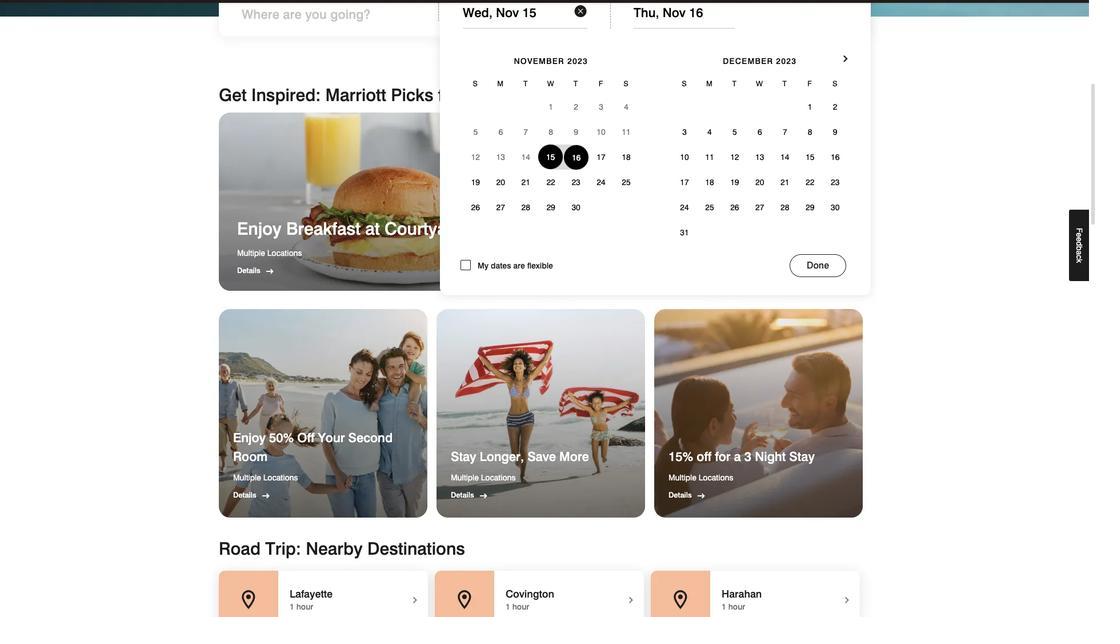 Task type: describe. For each thing, give the bounding box(es) containing it.
wed, for wed, nov 15 - thu, nov 16
[[464, 7, 493, 22]]

1 horizontal spatial 18
[[706, 178, 714, 187]]

enjoy for enjoy breakfast at courtyard
[[237, 219, 282, 239]]

select a slide to show tab list
[[219, 276, 871, 287]]

2023 for november 2023
[[568, 57, 588, 66]]

multiple for 15% off for a 3 night stay
[[669, 474, 697, 483]]

sun nov 12 2023 cell
[[463, 145, 488, 170]]

locations for off
[[699, 474, 734, 483]]

picks
[[391, 85, 434, 105]]

Destination text field
[[242, 7, 417, 22]]

multiple for enjoy 50% off your second room
[[233, 474, 261, 483]]

my dates are flexible
[[478, 261, 553, 271]]

c
[[1075, 255, 1084, 259]]

get inspired: marriott picks for you
[[219, 85, 495, 105]]

row containing 10
[[672, 145, 848, 170]]

0 vertical spatial for
[[438, 85, 460, 105]]

wed nov 08 2023 cell
[[539, 120, 564, 145]]

details for enjoy breakfast at courtyard
[[237, 266, 261, 275]]

row containing 24
[[672, 195, 848, 220]]

1 27 from the left
[[497, 203, 505, 212]]

2 7 from the left
[[783, 128, 788, 137]]

a inside button
[[1075, 251, 1084, 255]]

2 8 from the left
[[808, 128, 813, 137]]

for inside region
[[715, 450, 731, 464]]

wed, nov 15 - thu, nov 16
[[464, 7, 618, 22]]

november 2023
[[514, 57, 588, 66]]

0 horizontal spatial 17
[[597, 153, 606, 162]]

at
[[365, 219, 380, 239]]

holiday
[[564, 219, 624, 239]]

more
[[560, 450, 589, 464]]

done
[[807, 260, 830, 271]]

1 21 from the left
[[522, 178, 530, 187]]

row containing 26
[[463, 195, 639, 220]]

offers
[[767, 1, 795, 13]]

row group for december
[[672, 95, 848, 245]]

thu, inside 'thu, nov 16' dropdown button
[[634, 5, 659, 20]]

2 29 from the left
[[806, 203, 815, 212]]

find
[[743, 1, 764, 13]]

1 t from the left
[[524, 79, 529, 88]]

locations for 50%
[[263, 474, 298, 483]]

december
[[723, 57, 774, 66]]

3 t from the left
[[733, 79, 738, 88]]

1 stay from the left
[[451, 450, 477, 464]]

15 inside dropdown button
[[523, 7, 537, 22]]

details for 15% off for a 3 night stay
[[669, 491, 692, 500]]

1 for covington
[[506, 603, 510, 612]]

longer,
[[480, 450, 524, 464]]

nov for wed, nov 15
[[496, 5, 519, 20]]

packages
[[713, 219, 790, 239]]

11 inside cell
[[622, 128, 631, 137]]

thu nov 09 2023 cell
[[564, 120, 589, 145]]

holiday savings & packages
[[564, 219, 790, 239]]

2 14 from the left
[[781, 153, 790, 162]]

destinations
[[368, 539, 465, 559]]

breakfast
[[286, 219, 361, 239]]

enjoy for enjoy 50% off your second room
[[233, 431, 266, 446]]

done button
[[790, 255, 847, 277]]

arrow right image for harahan
[[842, 594, 853, 606]]

6 inside cell
[[499, 128, 503, 137]]

1 for lafayette
[[290, 603, 294, 612]]

you
[[464, 85, 495, 105]]

2 5 from the left
[[733, 128, 737, 137]]

row containing 5
[[463, 120, 639, 145]]

0 vertical spatial 25
[[622, 178, 631, 187]]

december 2023
[[723, 57, 797, 66]]

room
[[233, 450, 268, 464]]

mon nov 06 2023 cell
[[488, 120, 514, 145]]

fri nov 10 2023 cell
[[589, 120, 614, 145]]

november
[[514, 57, 565, 66]]

2 30 from the left
[[831, 203, 840, 212]]

w for november
[[548, 79, 555, 88]]

3 inside fri nov 03 2023 'cell'
[[599, 103, 604, 112]]

1 e from the top
[[1075, 233, 1084, 237]]

1 23 from the left
[[572, 178, 581, 187]]

2 2 from the left
[[833, 103, 838, 112]]

marriott
[[326, 85, 386, 105]]

off
[[297, 431, 315, 446]]

row containing 19
[[463, 170, 639, 195]]

my
[[478, 261, 489, 271]]

covington 1 hour
[[506, 588, 555, 612]]

row containing 15
[[463, 145, 639, 170]]

hour for harahan
[[729, 603, 746, 612]]

13 inside mon nov 13 2023 cell
[[497, 153, 505, 162]]

&
[[696, 219, 708, 239]]

multiple locations for longer,
[[451, 474, 516, 483]]

2 6 from the left
[[758, 128, 762, 137]]

1 26 from the left
[[471, 203, 480, 212]]

2 21 from the left
[[781, 178, 790, 187]]

2 27 from the left
[[756, 203, 765, 212]]

0 horizontal spatial 18
[[622, 153, 631, 162]]

locations for breakfast
[[267, 249, 302, 258]]

2 inside cell
[[574, 103, 579, 112]]

2 horizontal spatial 3
[[745, 450, 752, 464]]

0 horizontal spatial 24
[[597, 178, 606, 187]]

2 13 from the left
[[756, 153, 765, 162]]

2 20 from the left
[[756, 178, 765, 187]]

second
[[348, 431, 393, 446]]

details for enjoy 50% off your second room
[[233, 491, 257, 500]]

2 s from the left
[[624, 79, 629, 88]]

2 19 from the left
[[731, 178, 740, 187]]

wed, nov 15 button
[[463, 0, 588, 29]]

50%
[[269, 431, 294, 446]]

harahan
[[722, 588, 762, 600]]

2 t from the left
[[574, 79, 579, 88]]

details link for 15% off for a 3 night stay
[[669, 491, 692, 500]]

lafayette 1 hour
[[290, 588, 333, 612]]

1 30 from the left
[[572, 203, 581, 212]]

region containing enjoy 50% off your second room
[[219, 309, 871, 518]]

your
[[318, 431, 345, 446]]

12 inside "sun nov 12 2023" cell
[[471, 153, 480, 162]]

k
[[1075, 259, 1084, 263]]

b
[[1075, 246, 1084, 251]]

3 s from the left
[[682, 79, 688, 88]]

sun nov 05 2023 cell
[[463, 120, 488, 145]]



Task type: locate. For each thing, give the bounding box(es) containing it.
28
[[522, 203, 530, 212], [781, 203, 790, 212]]

hour down harahan
[[729, 603, 746, 612]]

locations
[[267, 249, 302, 258], [263, 474, 298, 483], [481, 474, 516, 483], [699, 474, 734, 483]]

thu nov 02 2023 cell
[[564, 95, 589, 120]]

row containing 3
[[672, 120, 848, 145]]

1 horizontal spatial 26
[[731, 203, 740, 212]]

14
[[522, 153, 530, 162], [781, 153, 790, 162]]

inspired:
[[252, 85, 321, 105]]

2023 for december 2023
[[777, 57, 797, 66]]

region containing enjoy breakfast at courtyard
[[219, 113, 871, 291]]

1 28 from the left
[[522, 203, 530, 212]]

2023 right november
[[568, 57, 588, 66]]

2 grid from the left
[[672, 40, 848, 245]]

4 inside cell
[[624, 103, 629, 112]]

14 inside cell
[[522, 153, 530, 162]]

mon nov 13 2023 cell
[[488, 145, 514, 170]]

0 horizontal spatial 20
[[497, 178, 505, 187]]

w down december 2023
[[757, 79, 764, 88]]

4 s from the left
[[833, 79, 838, 88]]

0 horizontal spatial 2
[[574, 103, 579, 112]]

1 19 from the left
[[471, 178, 480, 187]]

t down december 2023
[[783, 79, 788, 88]]

1 horizontal spatial 22
[[806, 178, 815, 187]]

details link for stay longer, save more
[[451, 491, 474, 500]]

0 horizontal spatial 7
[[524, 128, 528, 137]]

arrow right image for lafayette
[[409, 594, 421, 606]]

0 horizontal spatial 10
[[597, 128, 606, 137]]

13
[[497, 153, 505, 162], [756, 153, 765, 162]]

w down 'november 2023'
[[548, 79, 555, 88]]

15% off for a 3 night stay
[[669, 450, 815, 464]]

are
[[514, 261, 525, 271]]

locations for longer,
[[481, 474, 516, 483]]

0 horizontal spatial hour
[[297, 603, 313, 612]]

1 vertical spatial 4
[[708, 128, 712, 137]]

0 vertical spatial 3
[[599, 103, 604, 112]]

1 vertical spatial for
[[715, 450, 731, 464]]

stay longer, save more
[[451, 450, 589, 464]]

3 hour from the left
[[729, 603, 746, 612]]

enjoy breakfast at courtyard
[[237, 219, 463, 239]]

2 vertical spatial 3
[[745, 450, 752, 464]]

w for december
[[757, 79, 764, 88]]

2 23 from the left
[[831, 178, 840, 187]]

0 horizontal spatial row group
[[463, 95, 639, 220]]

multiple
[[237, 249, 265, 258], [233, 474, 261, 483], [451, 474, 479, 483], [669, 474, 697, 483]]

1
[[549, 103, 553, 112], [808, 103, 813, 112], [290, 603, 294, 612], [506, 603, 510, 612], [722, 603, 727, 612]]

2 9 from the left
[[833, 128, 838, 137]]

0 horizontal spatial 8
[[549, 128, 553, 137]]

multiple locations for 50%
[[233, 474, 298, 483]]

multiple locations
[[237, 249, 302, 258], [233, 474, 298, 483], [451, 474, 516, 483], [669, 474, 734, 483]]

1 inside cell
[[549, 103, 553, 112]]

lafayette
[[290, 588, 333, 600]]

10 inside cell
[[597, 128, 606, 137]]

trip:
[[265, 539, 301, 559]]

stay left longer,
[[451, 450, 477, 464]]

0 horizontal spatial 25
[[622, 178, 631, 187]]

2 arrow right image from the left
[[842, 594, 853, 606]]

2 26 from the left
[[731, 203, 740, 212]]

0 vertical spatial 24
[[597, 178, 606, 187]]

18 up &
[[706, 178, 714, 187]]

1 horizontal spatial 2
[[833, 103, 838, 112]]

a
[[1075, 251, 1084, 255], [734, 450, 741, 464]]

1 row group from the left
[[463, 95, 639, 220]]

25
[[622, 178, 631, 187], [706, 203, 714, 212]]

12
[[471, 153, 480, 162], [731, 153, 740, 162]]

18
[[622, 153, 631, 162], [706, 178, 714, 187]]

0 vertical spatial enjoy
[[237, 219, 282, 239]]

16
[[689, 5, 703, 20], [604, 7, 618, 22], [831, 153, 840, 162], [572, 153, 581, 162]]

2 22 from the left
[[806, 178, 815, 187]]

road
[[219, 539, 261, 559]]

27 up the "packages"
[[756, 203, 765, 212]]

0 horizontal spatial 29
[[547, 203, 556, 212]]

1 horizontal spatial 28
[[781, 203, 790, 212]]

thu, nov 16
[[634, 5, 703, 20]]

1 horizontal spatial 3
[[683, 128, 687, 137]]

enjoy inside enjoy 50% off your second room
[[233, 431, 266, 446]]

details link
[[237, 266, 261, 275], [233, 491, 257, 500], [451, 491, 474, 500], [669, 491, 692, 500]]

hour down covington
[[513, 603, 530, 612]]

1 horizontal spatial 6
[[758, 128, 762, 137]]

0 horizontal spatial 21
[[522, 178, 530, 187]]

0 horizontal spatial 19
[[471, 178, 480, 187]]

hour for lafayette
[[297, 603, 313, 612]]

none search field containing wed, nov 15
[[219, 0, 871, 296]]

1 vertical spatial 10
[[680, 153, 689, 162]]

1 horizontal spatial 10
[[680, 153, 689, 162]]

nov for thu, nov 16
[[663, 5, 686, 20]]

for
[[438, 85, 460, 105], [715, 450, 731, 464]]

1 horizontal spatial 19
[[731, 178, 740, 187]]

2 m from the left
[[707, 79, 713, 88]]

stay
[[451, 450, 477, 464], [790, 450, 815, 464]]

1 vertical spatial 3
[[683, 128, 687, 137]]

1 2023 from the left
[[568, 57, 588, 66]]

19 down "sun nov 12 2023" cell
[[471, 178, 480, 187]]

covington
[[506, 588, 555, 600]]

28 up the "packages"
[[781, 203, 790, 212]]

17 down fri nov 10 2023 cell
[[597, 153, 606, 162]]

0 horizontal spatial arrow right image
[[409, 594, 421, 606]]

0 horizontal spatial 22
[[547, 178, 556, 187]]

1 20 from the left
[[497, 178, 505, 187]]

1 s from the left
[[473, 79, 479, 88]]

30
[[572, 203, 581, 212], [831, 203, 840, 212]]

-
[[541, 7, 545, 22]]

0 horizontal spatial 2023
[[568, 57, 588, 66]]

e up 'b'
[[1075, 237, 1084, 242]]

0 horizontal spatial m
[[498, 79, 504, 88]]

wed, nov 15 - thu, nov 16 button
[[441, 0, 662, 37]]

f inside button
[[1075, 228, 1084, 233]]

dates
[[491, 261, 511, 271]]

thu, inside wed, nov 15 - thu, nov 16 dropdown button
[[548, 7, 574, 22]]

1 horizontal spatial thu,
[[634, 5, 659, 20]]

0 horizontal spatial 6
[[499, 128, 503, 137]]

19
[[471, 178, 480, 187], [731, 178, 740, 187]]

28 down tue nov 14 2023 cell
[[522, 203, 530, 212]]

2 row group from the left
[[672, 95, 848, 245]]

17
[[597, 153, 606, 162], [680, 178, 689, 187]]

save
[[528, 450, 556, 464]]

2
[[574, 103, 579, 112], [833, 103, 838, 112]]

flexible
[[527, 261, 553, 271]]

1 vertical spatial 11
[[706, 153, 714, 162]]

t up thu nov 02 2023 cell
[[574, 79, 579, 88]]

fri nov 03 2023 cell
[[589, 95, 614, 120]]

31
[[680, 228, 689, 237]]

22
[[547, 178, 556, 187], [806, 178, 815, 187]]

0 horizontal spatial w
[[548, 79, 555, 88]]

2 stay from the left
[[790, 450, 815, 464]]

25 down sat nov 11 2023 cell
[[622, 178, 631, 187]]

1 14 from the left
[[522, 153, 530, 162]]

9
[[574, 128, 579, 137], [833, 128, 838, 137]]

2 12 from the left
[[731, 153, 740, 162]]

1 horizontal spatial m
[[707, 79, 713, 88]]

t down november
[[524, 79, 529, 88]]

2 w from the left
[[757, 79, 764, 88]]

nov for wed, nov 15 - thu, nov 16
[[497, 7, 520, 22]]

0 horizontal spatial stay
[[451, 450, 477, 464]]

for left you
[[438, 85, 460, 105]]

wed,
[[463, 5, 493, 20], [464, 7, 493, 22]]

1 horizontal spatial 7
[[783, 128, 788, 137]]

stay right night
[[790, 450, 815, 464]]

2 hour from the left
[[513, 603, 530, 612]]

next slide image
[[587, 500, 596, 515]]

15 inside dropdown button
[[523, 5, 537, 20]]

1 horizontal spatial 11
[[706, 153, 714, 162]]

details link for enjoy breakfast at courtyard
[[237, 266, 261, 275]]

1 horizontal spatial row group
[[672, 95, 848, 245]]

0 horizontal spatial 12
[[471, 153, 480, 162]]

24 up the holiday savings & packages on the right of the page
[[680, 203, 689, 212]]

holiday savings & packages link
[[546, 113, 863, 291]]

region
[[219, 113, 871, 291], [219, 309, 871, 518]]

1 horizontal spatial 4
[[708, 128, 712, 137]]

5 inside cell
[[474, 128, 478, 137]]

night
[[755, 450, 786, 464]]

hour inside covington 1 hour
[[513, 603, 530, 612]]

tue nov 07 2023 cell
[[514, 120, 539, 145]]

f
[[599, 79, 604, 88], [808, 79, 813, 88], [1075, 228, 1084, 233]]

6
[[499, 128, 503, 137], [758, 128, 762, 137]]

27
[[497, 203, 505, 212], [756, 203, 765, 212]]

1 horizontal spatial 27
[[756, 203, 765, 212]]

0 vertical spatial 11
[[622, 128, 631, 137]]

1 w from the left
[[548, 79, 555, 88]]

0 horizontal spatial grid
[[463, 40, 639, 220]]

locations down off
[[699, 474, 734, 483]]

grid
[[463, 40, 639, 220], [672, 40, 848, 245]]

1 horizontal spatial 2023
[[777, 57, 797, 66]]

wed, for wed, nov 15
[[463, 5, 493, 20]]

1 22 from the left
[[547, 178, 556, 187]]

24
[[597, 178, 606, 187], [680, 203, 689, 212]]

1 vertical spatial a
[[734, 450, 741, 464]]

1 horizontal spatial 23
[[831, 178, 840, 187]]

1 29 from the left
[[547, 203, 556, 212]]

2 2023 from the left
[[777, 57, 797, 66]]

0 horizontal spatial 30
[[572, 203, 581, 212]]

hour inside harahan 1 hour
[[729, 603, 746, 612]]

0 vertical spatial 4
[[624, 103, 629, 112]]

row containing 17
[[672, 170, 848, 195]]

0 vertical spatial 10
[[597, 128, 606, 137]]

26 up the "packages"
[[731, 203, 740, 212]]

nov inside 'thu, nov 16' dropdown button
[[663, 5, 686, 20]]

20 up the "packages"
[[756, 178, 765, 187]]

d
[[1075, 242, 1084, 246]]

17 up the holiday savings & packages on the right of the page
[[680, 178, 689, 187]]

arrow right image
[[409, 594, 421, 606], [842, 594, 853, 606]]

w
[[548, 79, 555, 88], [757, 79, 764, 88]]

0 vertical spatial a
[[1075, 251, 1084, 255]]

details link for enjoy 50% off your second room
[[233, 491, 257, 500]]

a inside region
[[734, 450, 741, 464]]

0 vertical spatial 18
[[622, 153, 631, 162]]

1 horizontal spatial stay
[[790, 450, 815, 464]]

1 horizontal spatial 5
[[733, 128, 737, 137]]

hour for covington
[[513, 603, 530, 612]]

t down december
[[733, 79, 738, 88]]

m for december 2023
[[707, 79, 713, 88]]

21
[[522, 178, 530, 187], [781, 178, 790, 187]]

details for stay longer, save more
[[451, 491, 474, 500]]

m for november 2023
[[498, 79, 504, 88]]

1 horizontal spatial 24
[[680, 203, 689, 212]]

1 horizontal spatial 21
[[781, 178, 790, 187]]

8
[[549, 128, 553, 137], [808, 128, 813, 137]]

1 horizontal spatial arrow right image
[[842, 594, 853, 606]]

7 inside cell
[[524, 128, 528, 137]]

0 horizontal spatial 3
[[599, 103, 604, 112]]

f for december 2023
[[808, 79, 813, 88]]

courtyard
[[385, 219, 463, 239]]

15%
[[669, 450, 694, 464]]

arrow right image
[[625, 594, 637, 606]]

20
[[497, 178, 505, 187], [756, 178, 765, 187]]

row group
[[463, 95, 639, 220], [672, 95, 848, 245]]

26 down "sun nov 12 2023" cell
[[471, 203, 480, 212]]

0 horizontal spatial 4
[[624, 103, 629, 112]]

1 m from the left
[[498, 79, 504, 88]]

1 hour from the left
[[297, 603, 313, 612]]

1 grid from the left
[[463, 40, 639, 220]]

0 horizontal spatial a
[[734, 450, 741, 464]]

1 8 from the left
[[549, 128, 553, 137]]

multiple locations for breakfast
[[237, 249, 302, 258]]

f e e d b a c k button
[[1070, 210, 1090, 281]]

t
[[524, 79, 529, 88], [574, 79, 579, 88], [733, 79, 738, 88], [783, 79, 788, 88]]

27 down mon nov 13 2023 cell
[[497, 203, 505, 212]]

0 horizontal spatial thu,
[[548, 7, 574, 22]]

1 vertical spatial region
[[219, 309, 871, 518]]

off
[[697, 450, 712, 464]]

thu,
[[634, 5, 659, 20], [548, 7, 574, 22]]

0 horizontal spatial 27
[[497, 203, 505, 212]]

sat nov 11 2023 cell
[[614, 120, 639, 145]]

1 vertical spatial 24
[[680, 203, 689, 212]]

0 horizontal spatial 11
[[622, 128, 631, 137]]

get
[[219, 85, 247, 105]]

2 horizontal spatial hour
[[729, 603, 746, 612]]

1 region from the top
[[219, 113, 871, 291]]

enjoy
[[237, 219, 282, 239], [233, 431, 266, 446]]

enjoy 50% off your second room
[[233, 431, 393, 464]]

0 horizontal spatial 9
[[574, 128, 579, 137]]

1 5 from the left
[[474, 128, 478, 137]]

1 vertical spatial 25
[[706, 203, 714, 212]]

0 vertical spatial 17
[[597, 153, 606, 162]]

locations down longer,
[[481, 474, 516, 483]]

1 horizontal spatial 12
[[731, 153, 740, 162]]

wed nov 01 2023 cell
[[539, 95, 564, 120]]

locations down "breakfast"
[[267, 249, 302, 258]]

1 13 from the left
[[497, 153, 505, 162]]

road trip: nearby destinations
[[219, 539, 465, 559]]

1 2 from the left
[[574, 103, 579, 112]]

row group for november
[[463, 95, 639, 220]]

1 vertical spatial enjoy
[[233, 431, 266, 446]]

1 horizontal spatial 14
[[781, 153, 790, 162]]

row
[[463, 73, 639, 95], [672, 73, 848, 95], [463, 95, 639, 120], [672, 95, 848, 120], [463, 120, 639, 145], [672, 120, 848, 145], [463, 145, 639, 170], [672, 145, 848, 170], [463, 170, 639, 195], [672, 170, 848, 195], [463, 195, 639, 220], [672, 195, 848, 220]]

thu, nov 16 button
[[634, 0, 735, 29]]

f e e d b a c k
[[1075, 228, 1084, 263]]

multiple for enjoy breakfast at courtyard
[[237, 249, 265, 258]]

1 inside lafayette 1 hour
[[290, 603, 294, 612]]

previous slide image
[[493, 500, 503, 515]]

20 down mon nov 13 2023 cell
[[497, 178, 505, 187]]

1 vertical spatial 17
[[680, 178, 689, 187]]

1 horizontal spatial w
[[757, 79, 764, 88]]

0 vertical spatial region
[[219, 113, 871, 291]]

1 horizontal spatial a
[[1075, 251, 1084, 255]]

multiple locations for off
[[669, 474, 734, 483]]

sat nov 04 2023 cell
[[614, 95, 639, 120]]

0 horizontal spatial for
[[438, 85, 460, 105]]

nov inside wed, nov 15 dropdown button
[[496, 5, 519, 20]]

1 horizontal spatial grid
[[672, 40, 848, 245]]

1 9 from the left
[[574, 128, 579, 137]]

2 28 from the left
[[781, 203, 790, 212]]

wed, inside dropdown button
[[464, 7, 493, 22]]

a up k
[[1075, 251, 1084, 255]]

1 vertical spatial 18
[[706, 178, 714, 187]]

19 up the "packages"
[[731, 178, 740, 187]]

locations down room
[[263, 474, 298, 483]]

1 12 from the left
[[471, 153, 480, 162]]

1 6 from the left
[[499, 128, 503, 137]]

1 horizontal spatial 17
[[680, 178, 689, 187]]

grid containing november 2023
[[463, 40, 639, 220]]

7
[[524, 128, 528, 137], [783, 128, 788, 137]]

23
[[572, 178, 581, 187], [831, 178, 840, 187]]

f for november 2023
[[599, 79, 604, 88]]

1 7 from the left
[[524, 128, 528, 137]]

4 t from the left
[[783, 79, 788, 88]]

0 horizontal spatial 13
[[497, 153, 505, 162]]

1 horizontal spatial 30
[[831, 203, 840, 212]]

nov
[[496, 5, 519, 20], [663, 5, 686, 20], [497, 7, 520, 22], [577, 7, 600, 22]]

nearby
[[306, 539, 363, 559]]

25 up &
[[706, 203, 714, 212]]

1 horizontal spatial 13
[[756, 153, 765, 162]]

e up "d" at the top right of page
[[1075, 233, 1084, 237]]

0 horizontal spatial 5
[[474, 128, 478, 137]]

0 horizontal spatial 14
[[522, 153, 530, 162]]

18 down sat nov 11 2023 cell
[[622, 153, 631, 162]]

1 inside harahan 1 hour
[[722, 603, 727, 612]]

26
[[471, 203, 480, 212], [731, 203, 740, 212]]

8 inside cell
[[549, 128, 553, 137]]

find offers
[[743, 1, 795, 13]]

0 horizontal spatial 28
[[522, 203, 530, 212]]

savings
[[629, 219, 692, 239]]

2023 right december
[[777, 57, 797, 66]]

harahan 1 hour
[[722, 588, 762, 612]]

0 horizontal spatial 26
[[471, 203, 480, 212]]

24 up "holiday"
[[597, 178, 606, 187]]

2 region from the top
[[219, 309, 871, 518]]

1 inside covington 1 hour
[[506, 603, 510, 612]]

multiple for stay longer, save more
[[451, 474, 479, 483]]

grid containing december 2023
[[672, 40, 848, 245]]

1 horizontal spatial 20
[[756, 178, 765, 187]]

tue nov 14 2023 cell
[[514, 145, 539, 170]]

for right off
[[715, 450, 731, 464]]

wed, inside dropdown button
[[463, 5, 493, 20]]

9 inside cell
[[574, 128, 579, 137]]

1 horizontal spatial for
[[715, 450, 731, 464]]

m
[[498, 79, 504, 88], [707, 79, 713, 88]]

a left night
[[734, 450, 741, 464]]

1 arrow right image from the left
[[409, 594, 421, 606]]

0 horizontal spatial 23
[[572, 178, 581, 187]]

wed, nov 15
[[463, 5, 537, 20]]

destination field
[[242, 7, 432, 22]]

hour inside lafayette 1 hour
[[297, 603, 313, 612]]

find offers button
[[691, 0, 848, 23]]

None search field
[[219, 0, 871, 296]]

2 e from the top
[[1075, 237, 1084, 242]]

5
[[474, 128, 478, 137], [733, 128, 737, 137]]

1 horizontal spatial hour
[[513, 603, 530, 612]]

1 for harahan
[[722, 603, 727, 612]]

2 horizontal spatial f
[[1075, 228, 1084, 233]]

details
[[237, 266, 261, 275], [233, 491, 257, 500], [451, 491, 474, 500], [669, 491, 692, 500]]

hour down the lafayette
[[297, 603, 313, 612]]

e
[[1075, 233, 1084, 237], [1075, 237, 1084, 242]]



Task type: vqa. For each thing, say whether or not it's contained in the screenshot.
the left 11
yes



